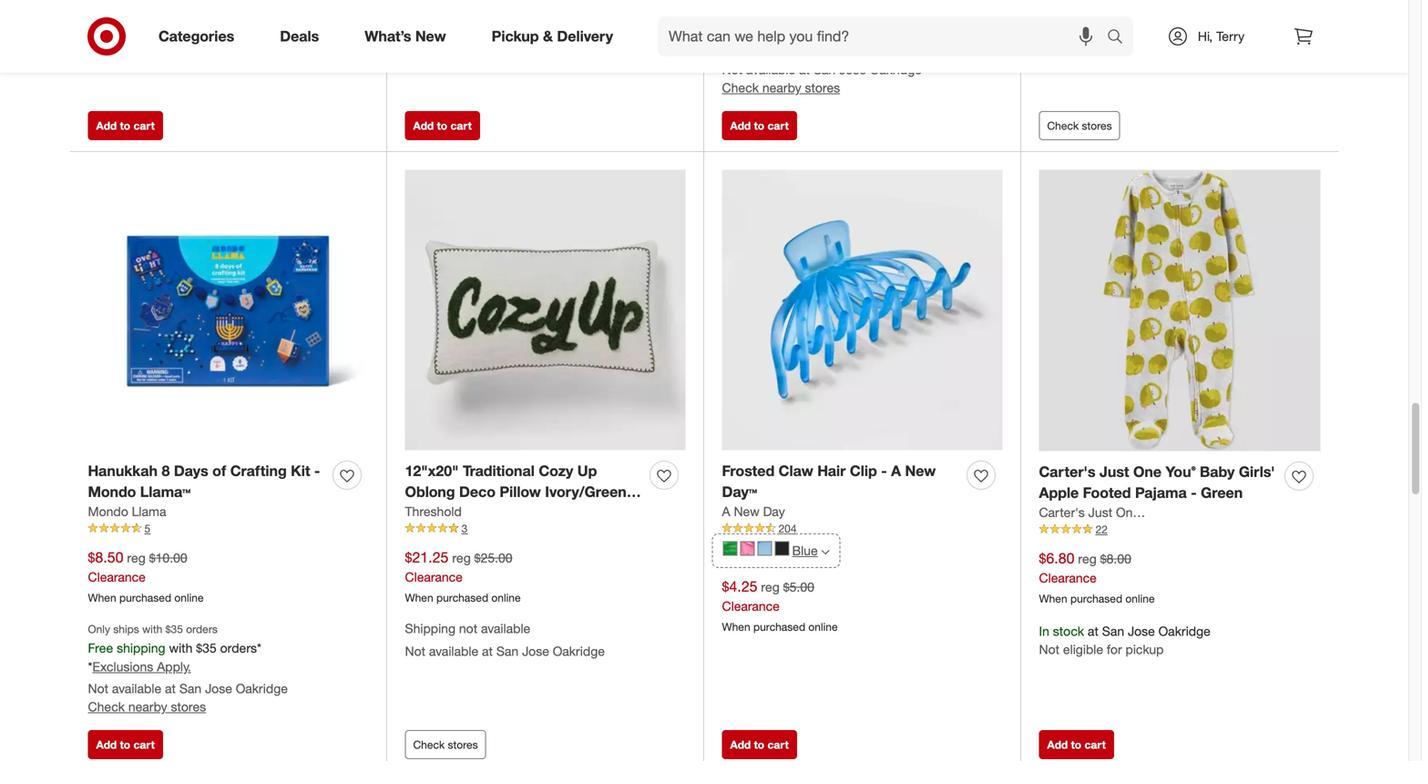 Task type: describe. For each thing, give the bounding box(es) containing it.
baby
[[1200, 464, 1235, 481]]

jose inside in stock at  san jose oakridge not eligible for pickup
[[1128, 624, 1155, 640]]

hanukkah 8 days of crafting kit - mondo llama™ link
[[88, 461, 326, 503]]

claw
[[779, 463, 814, 480]]

0 vertical spatial free
[[722, 21, 748, 37]]

stock for at
[[1053, 624, 1085, 640]]

204 link
[[722, 521, 1003, 537]]

carter's for carter's just one you®️ baby girls' apple footed pajama - green
[[1039, 464, 1096, 481]]

cozy
[[539, 463, 574, 480]]

green
[[1201, 484, 1243, 502]]

llama
[[132, 504, 166, 520]]

not inside in stock not eligible for pickup
[[88, 22, 108, 38]]

12"x20" traditional cozy up oblong deco pillow ivory/green - threshold™
[[405, 463, 637, 522]]

0 vertical spatial exclusions apply. button
[[727, 39, 825, 57]]

12"x20"
[[405, 463, 459, 480]]

0 vertical spatial only ships with $35 orders free shipping with $35 orders* * exclusions apply. not available at san jose oakridge check nearby stores
[[722, 3, 922, 96]]

not inside in stock at  san jose oakridge not eligible for pickup
[[1039, 642, 1060, 658]]

1 vertical spatial exclusions apply. button
[[92, 659, 191, 677]]

purchased for $4.25
[[754, 621, 806, 634]]

day
[[763, 504, 785, 520]]

new inside frosted claw hair clip - a new day™
[[905, 463, 936, 480]]

5
[[144, 522, 151, 536]]

online for $6.80
[[1126, 592, 1155, 606]]

$25.00
[[474, 550, 513, 566]]

check nearby stores button for the bottom exclusions apply. button
[[88, 699, 206, 717]]

0 vertical spatial orders*
[[854, 21, 896, 37]]

in stock not eligible for pickup
[[88, 3, 213, 38]]

deco
[[459, 484, 496, 501]]

clearance for $6.80
[[1039, 570, 1097, 586]]

0 horizontal spatial shipping
[[405, 621, 456, 637]]

what's new
[[365, 27, 446, 45]]

threshold link
[[405, 503, 462, 521]]

reg for $8.50
[[127, 550, 146, 566]]

frosted claw hair clip - a new day™
[[722, 463, 936, 501]]

of
[[212, 463, 226, 480]]

carter's just one you®️ baby girls' apple footed pajama - green link
[[1039, 462, 1278, 504]]

threshold™
[[405, 504, 483, 522]]

0 horizontal spatial exclusions
[[92, 660, 153, 676]]

pickup & delivery link
[[476, 16, 636, 57]]

1 horizontal spatial apply.
[[791, 40, 825, 56]]

clip
[[850, 463, 877, 480]]

kit
[[291, 463, 310, 480]]

just for you®️
[[1100, 464, 1130, 481]]

green image
[[723, 542, 738, 556]]

stock for not
[[102, 3, 133, 19]]

0 vertical spatial exclusions
[[727, 40, 788, 56]]

1 horizontal spatial not
[[1093, 2, 1112, 18]]

1 vertical spatial check stores button
[[405, 731, 486, 760]]

black image
[[775, 542, 790, 556]]

mondo llama link
[[88, 503, 166, 521]]

1 vertical spatial only
[[88, 623, 110, 637]]

clearance for $21.25
[[405, 569, 463, 585]]

carter's for carter's just one you
[[1039, 505, 1085, 521]]

llama™
[[140, 484, 191, 501]]

pajama
[[1136, 484, 1187, 502]]

pickup
[[492, 27, 539, 45]]

day™
[[722, 484, 758, 501]]

hi, terry
[[1198, 28, 1245, 44]]

you®️
[[1166, 464, 1196, 481]]

oakridge inside in stock at  san jose oakridge not eligible for pickup
[[1159, 624, 1211, 640]]

all colors - blue selected element
[[822, 546, 830, 557]]

a new day
[[722, 504, 785, 520]]

hair
[[818, 463, 846, 480]]

0 horizontal spatial free
[[88, 641, 113, 657]]

deals
[[280, 27, 319, 45]]

delivery
[[557, 27, 613, 45]]

crafting
[[230, 463, 287, 480]]

reg for $21.25
[[452, 550, 471, 566]]

a new day link
[[722, 503, 785, 521]]

carter's just one you link
[[1039, 504, 1165, 522]]

carter's just one you®️ baby girls' apple footed pajama - green
[[1039, 464, 1275, 502]]

1 vertical spatial not
[[459, 621, 478, 637]]

at inside in stock at  san jose oakridge not eligible for pickup
[[1088, 624, 1099, 640]]

$4.25
[[722, 578, 758, 596]]

$6.80
[[1039, 550, 1075, 568]]

eligible inside in stock not eligible for pickup
[[112, 22, 152, 38]]

1 horizontal spatial pickup
[[492, 22, 530, 38]]

hi,
[[1198, 28, 1213, 44]]

mondo llama
[[88, 504, 166, 520]]

one for you®️
[[1134, 464, 1162, 481]]

1 horizontal spatial shipping
[[751, 21, 800, 37]]

- inside carter's just one you®️ baby girls' apple footed pajama - green
[[1191, 484, 1197, 502]]

&
[[543, 27, 553, 45]]

blue image
[[758, 542, 772, 556]]

0 vertical spatial nearby
[[763, 80, 802, 96]]

when for $6.80
[[1039, 592, 1068, 606]]

0 vertical spatial ships
[[748, 3, 773, 17]]

threshold
[[405, 504, 462, 520]]

$10.00
[[149, 550, 187, 566]]

1 horizontal spatial eligible
[[429, 22, 469, 38]]

new for a new day
[[734, 504, 760, 520]]

new for what's new
[[415, 27, 446, 45]]

in stock at  san jose oakridge not eligible for pickup
[[1039, 624, 1211, 658]]

purchased for $8.50
[[119, 591, 171, 605]]

check stores for the bottommost check stores button
[[413, 739, 478, 752]]

oblong
[[405, 484, 455, 501]]

categories
[[159, 27, 234, 45]]

$8.50 reg $10.00 clearance when purchased online
[[88, 549, 204, 605]]

$8.00
[[1101, 551, 1132, 567]]

3 link
[[405, 521, 686, 537]]

- inside frosted claw hair clip - a new day™
[[881, 463, 887, 480]]

frosted claw hair clip - a new day™ link
[[722, 461, 960, 503]]

5 link
[[88, 521, 369, 537]]

for inside in stock at  san jose oakridge not eligible for pickup
[[1107, 642, 1122, 658]]

apple
[[1039, 484, 1079, 502]]

12"x20" traditional cozy up oblong deco pillow ivory/green - threshold™ link
[[405, 461, 643, 522]]

$5.00
[[784, 580, 815, 596]]

what's new link
[[349, 16, 469, 57]]

3
[[462, 522, 468, 536]]



Task type: locate. For each thing, give the bounding box(es) containing it.
1 horizontal spatial exclusions apply. button
[[727, 39, 825, 57]]

purchased down $10.00
[[119, 591, 171, 605]]

when inside $6.80 reg $8.00 clearance when purchased online
[[1039, 592, 1068, 606]]

0 vertical spatial just
[[1100, 464, 1130, 481]]

1 horizontal spatial nearby
[[763, 80, 802, 96]]

in inside in stock not eligible for pickup
[[88, 3, 98, 19]]

1 horizontal spatial a
[[891, 463, 901, 480]]

0 horizontal spatial not
[[459, 621, 478, 637]]

purchased down $8.00 at the bottom of the page
[[1071, 592, 1123, 606]]

when for $4.25
[[722, 621, 751, 634]]

purchased inside $21.25 reg $25.00 clearance when purchased online
[[437, 591, 489, 605]]

in inside in stock at  san jose oakridge not eligible for pickup
[[1039, 624, 1050, 640]]

when down $21.25
[[405, 591, 433, 605]]

0 horizontal spatial apply.
[[157, 660, 191, 676]]

0 horizontal spatial check stores button
[[405, 731, 486, 760]]

pickup
[[175, 22, 213, 38], [492, 22, 530, 38], [1126, 642, 1164, 658]]

eligible inside in stock at  san jose oakridge not eligible for pickup
[[1063, 642, 1104, 658]]

when
[[88, 591, 116, 605], [405, 591, 433, 605], [1039, 592, 1068, 606], [722, 621, 751, 634]]

in
[[88, 3, 98, 19], [1039, 624, 1050, 640]]

2 horizontal spatial for
[[1107, 642, 1122, 658]]

1 horizontal spatial check nearby stores button
[[722, 79, 840, 97]]

0 horizontal spatial orders
[[186, 623, 218, 637]]

1 horizontal spatial orders*
[[854, 21, 896, 37]]

0 vertical spatial only
[[722, 3, 745, 17]]

when for $21.25
[[405, 591, 433, 605]]

0 horizontal spatial only
[[88, 623, 110, 637]]

mondo
[[88, 484, 136, 501], [88, 504, 128, 520]]

22 link
[[1039, 522, 1321, 538]]

eligible left categories
[[112, 22, 152, 38]]

0 horizontal spatial ships
[[113, 623, 139, 637]]

ivory/green
[[545, 484, 627, 501]]

a
[[891, 463, 901, 480], [722, 504, 731, 520]]

hanukkah 8 days of crafting kit - mondo llama™
[[88, 463, 320, 501]]

online down $10.00
[[174, 591, 204, 605]]

clearance
[[88, 569, 146, 585], [405, 569, 463, 585], [1039, 570, 1097, 586], [722, 599, 780, 615]]

cart
[[133, 119, 155, 133], [451, 119, 472, 133], [768, 119, 789, 133], [133, 739, 155, 752], [768, 739, 789, 752], [1085, 739, 1106, 752]]

to
[[120, 119, 130, 133], [437, 119, 448, 133], [754, 119, 765, 133], [120, 739, 130, 752], [754, 739, 765, 752], [1071, 739, 1082, 752]]

girls'
[[1239, 464, 1275, 481]]

1 vertical spatial apply.
[[157, 660, 191, 676]]

1 horizontal spatial exclusions
[[727, 40, 788, 56]]

0 vertical spatial not
[[1093, 2, 1112, 18]]

nearby
[[763, 80, 802, 96], [128, 700, 167, 716]]

2 horizontal spatial pickup
[[1126, 642, 1164, 658]]

0 vertical spatial check stores button
[[1039, 111, 1121, 141]]

ships
[[748, 3, 773, 17], [113, 623, 139, 637]]

carter's just one you®️ baby girls' apple footed pajama - green image
[[1039, 170, 1321, 452], [1039, 170, 1321, 452]]

add to cart button
[[88, 111, 163, 141], [405, 111, 480, 141], [722, 111, 797, 141], [88, 731, 163, 760], [722, 731, 797, 760], [1039, 731, 1114, 760]]

0 horizontal spatial eligible
[[112, 22, 152, 38]]

0 vertical spatial shipping not available not available at san jose oakridge
[[1039, 2, 1239, 41]]

check stores button
[[1039, 111, 1121, 141], [405, 731, 486, 760]]

purchased down $25.00
[[437, 591, 489, 605]]

when for $8.50
[[88, 591, 116, 605]]

san inside in stock at  san jose oakridge not eligible for pickup
[[1102, 624, 1125, 640]]

search button
[[1099, 16, 1143, 60]]

new inside a new day link
[[734, 504, 760, 520]]

0 horizontal spatial nearby
[[128, 700, 167, 716]]

1 horizontal spatial shipping not available not available at san jose oakridge
[[1039, 2, 1239, 41]]

check
[[722, 80, 759, 96], [1048, 119, 1079, 133], [88, 700, 125, 716], [413, 739, 445, 752]]

0 vertical spatial orders
[[820, 3, 852, 17]]

shipping down $21.25 reg $25.00 clearance when purchased online
[[405, 621, 456, 637]]

purchased inside $8.50 reg $10.00 clearance when purchased online
[[119, 591, 171, 605]]

1 vertical spatial free
[[88, 641, 113, 657]]

online inside $8.50 reg $10.00 clearance when purchased online
[[174, 591, 204, 605]]

1 horizontal spatial stock
[[1053, 624, 1085, 640]]

0 horizontal spatial orders*
[[220, 641, 261, 657]]

online
[[174, 591, 204, 605], [492, 591, 521, 605], [1126, 592, 1155, 606], [809, 621, 838, 634]]

eligible down $6.80 reg $8.00 clearance when purchased online
[[1063, 642, 1104, 658]]

online inside $21.25 reg $25.00 clearance when purchased online
[[492, 591, 521, 605]]

orders
[[820, 3, 852, 17], [186, 623, 218, 637]]

1 carter's from the top
[[1039, 464, 1096, 481]]

carter's inside carter's just one you®️ baby girls' apple footed pajama - green
[[1039, 464, 1096, 481]]

22
[[1096, 523, 1108, 537]]

1 horizontal spatial only
[[722, 3, 745, 17]]

1 horizontal spatial only ships with $35 orders free shipping with $35 orders* * exclusions apply. not available at san jose oakridge check nearby stores
[[722, 3, 922, 96]]

clearance for $8.50
[[88, 569, 146, 585]]

What can we help you find? suggestions appear below search field
[[658, 16, 1112, 57]]

0 vertical spatial check stores
[[1048, 119, 1112, 133]]

1 vertical spatial *
[[88, 660, 92, 676]]

purchased down $5.00
[[754, 621, 806, 634]]

0 vertical spatial *
[[722, 40, 727, 56]]

1 vertical spatial stock
[[1053, 624, 1085, 640]]

clearance down $8.50
[[88, 569, 146, 585]]

- right clip
[[881, 463, 887, 480]]

online inside $4.25 reg $5.00 clearance when purchased online
[[809, 621, 838, 634]]

0 vertical spatial carter's
[[1039, 464, 1096, 481]]

1 vertical spatial a
[[722, 504, 731, 520]]

add
[[96, 119, 117, 133], [413, 119, 434, 133], [730, 119, 751, 133], [96, 739, 117, 752], [730, 739, 751, 752], [1048, 739, 1068, 752]]

carter's just one you
[[1039, 505, 1165, 521]]

0 horizontal spatial check stores
[[413, 739, 478, 752]]

204
[[779, 522, 797, 536]]

reg right $8.50
[[127, 550, 146, 566]]

frosted claw hair clip - a new day™ image
[[722, 170, 1003, 451], [722, 170, 1003, 451]]

stores
[[805, 80, 840, 96], [1082, 119, 1112, 133], [171, 700, 206, 716], [448, 739, 478, 752]]

purchased inside $4.25 reg $5.00 clearance when purchased online
[[754, 621, 806, 634]]

0 vertical spatial a
[[891, 463, 901, 480]]

orders*
[[854, 21, 896, 37], [220, 641, 261, 657]]

1 horizontal spatial orders
[[820, 3, 852, 17]]

at
[[1116, 25, 1127, 41], [799, 62, 810, 78], [1088, 624, 1099, 640], [482, 644, 493, 660], [165, 681, 176, 697]]

new right clip
[[905, 463, 936, 480]]

pickup inside in stock at  san jose oakridge not eligible for pickup
[[1126, 642, 1164, 658]]

check stores for top check stores button
[[1048, 119, 1112, 133]]

just inside carter's just one you®️ baby girls' apple footed pajama - green
[[1100, 464, 1130, 481]]

when inside $4.25 reg $5.00 clearance when purchased online
[[722, 621, 751, 634]]

1 vertical spatial new
[[905, 463, 936, 480]]

clearance down '$6.80'
[[1039, 570, 1097, 586]]

days
[[174, 463, 208, 480]]

pickup inside in stock not eligible for pickup
[[175, 22, 213, 38]]

pickup & delivery
[[492, 27, 613, 45]]

1 mondo from the top
[[88, 484, 136, 501]]

in for in stock at  san jose oakridge not eligible for pickup
[[1039, 624, 1050, 640]]

shipping
[[1039, 2, 1090, 18], [405, 621, 456, 637]]

reg inside $4.25 reg $5.00 clearance when purchased online
[[761, 580, 780, 596]]

you
[[1144, 505, 1165, 521]]

footed
[[1083, 484, 1131, 502]]

reg left $8.00 at the bottom of the page
[[1078, 551, 1097, 567]]

stock inside in stock at  san jose oakridge not eligible for pickup
[[1053, 624, 1085, 640]]

when down $8.50
[[88, 591, 116, 605]]

traditional
[[463, 463, 535, 480]]

12"x20" traditional cozy up oblong deco pillow ivory/green - threshold™ image
[[405, 170, 686, 451], [405, 170, 686, 451]]

with
[[777, 3, 797, 17], [803, 21, 827, 37], [142, 623, 162, 637], [169, 641, 193, 657]]

categories link
[[143, 16, 257, 57]]

a inside frosted claw hair clip - a new day™
[[891, 463, 901, 480]]

0 horizontal spatial pickup
[[175, 22, 213, 38]]

hanukkah
[[88, 463, 158, 480]]

0 vertical spatial one
[[1134, 464, 1162, 481]]

reg inside $6.80 reg $8.00 clearance when purchased online
[[1078, 551, 1097, 567]]

1 vertical spatial in
[[1039, 624, 1050, 640]]

new right what's
[[415, 27, 446, 45]]

just
[[1100, 464, 1130, 481], [1089, 505, 1113, 521]]

new inside what's new 'link'
[[415, 27, 446, 45]]

mondo down hanukkah on the bottom
[[88, 484, 136, 501]]

a down day™
[[722, 504, 731, 520]]

in for in stock not eligible for pickup
[[88, 3, 98, 19]]

up
[[578, 463, 597, 480]]

8
[[162, 463, 170, 480]]

1 vertical spatial exclusions
[[92, 660, 153, 676]]

1 horizontal spatial ships
[[748, 3, 773, 17]]

0 vertical spatial stock
[[102, 3, 133, 19]]

carter's
[[1039, 464, 1096, 481], [1039, 505, 1085, 521]]

1 vertical spatial carter's
[[1039, 505, 1085, 521]]

mondo left llama on the bottom left of page
[[88, 504, 128, 520]]

1 horizontal spatial new
[[734, 504, 760, 520]]

clearance down $21.25
[[405, 569, 463, 585]]

0 vertical spatial shipping
[[1039, 2, 1090, 18]]

when down '$6.80'
[[1039, 592, 1068, 606]]

mondo inside hanukkah 8 days of crafting kit - mondo llama™
[[88, 484, 136, 501]]

$6.80 reg $8.00 clearance when purchased online
[[1039, 550, 1155, 606]]

a right clip
[[891, 463, 901, 480]]

0 horizontal spatial shipping
[[117, 641, 165, 657]]

- inside hanukkah 8 days of crafting kit - mondo llama™
[[314, 463, 320, 480]]

apply.
[[791, 40, 825, 56], [157, 660, 191, 676]]

online up in stock at  san jose oakridge not eligible for pickup
[[1126, 592, 1155, 606]]

$21.25
[[405, 549, 449, 567]]

when inside $8.50 reg $10.00 clearance when purchased online
[[88, 591, 116, 605]]

not up search
[[1093, 2, 1112, 18]]

0 horizontal spatial for
[[156, 22, 171, 38]]

not down $21.25 reg $25.00 clearance when purchased online
[[459, 621, 478, 637]]

1 vertical spatial orders
[[186, 623, 218, 637]]

1 horizontal spatial check stores button
[[1039, 111, 1121, 141]]

hanukkah 8 days of crafting kit - mondo llama™ image
[[88, 170, 369, 451], [88, 170, 369, 451]]

for inside in stock not eligible for pickup
[[156, 22, 171, 38]]

blue button
[[715, 537, 838, 566]]

0 vertical spatial in
[[88, 3, 98, 19]]

not eligible for pickup
[[405, 22, 530, 38]]

one up pajama
[[1134, 464, 1162, 481]]

shipping left 'search' button
[[1039, 2, 1090, 18]]

only ships with $35 orders free shipping with $35 orders* * exclusions apply. not available at san jose oakridge check nearby stores
[[722, 3, 922, 96], [88, 623, 288, 716]]

1 horizontal spatial *
[[722, 40, 727, 56]]

reg inside $21.25 reg $25.00 clearance when purchased online
[[452, 550, 471, 566]]

online for $21.25
[[492, 591, 521, 605]]

stock left categories link
[[102, 3, 133, 19]]

carter's up apple
[[1039, 464, 1096, 481]]

one inside carter's just one you®️ baby girls' apple footed pajama - green
[[1134, 464, 1162, 481]]

1 horizontal spatial in
[[1039, 624, 1050, 640]]

reg
[[127, 550, 146, 566], [452, 550, 471, 566], [1078, 551, 1097, 567], [761, 580, 780, 596]]

pillow
[[500, 484, 541, 501]]

terry
[[1217, 28, 1245, 44]]

reg inside $8.50 reg $10.00 clearance when purchased online
[[127, 550, 146, 566]]

$8.50
[[88, 549, 124, 567]]

carter's down apple
[[1039, 505, 1085, 521]]

for
[[156, 22, 171, 38], [473, 22, 488, 38], [1107, 642, 1122, 658]]

1 horizontal spatial shipping
[[1039, 2, 1090, 18]]

1 vertical spatial check nearby stores button
[[88, 699, 206, 717]]

pink image
[[740, 542, 755, 556]]

2 carter's from the top
[[1039, 505, 1085, 521]]

frosted
[[722, 463, 775, 480]]

stock inside in stock not eligible for pickup
[[102, 3, 133, 19]]

clearance inside $6.80 reg $8.00 clearance when purchased online
[[1039, 570, 1097, 586]]

1 vertical spatial only ships with $35 orders free shipping with $35 orders* * exclusions apply. not available at san jose oakridge check nearby stores
[[88, 623, 288, 716]]

0 horizontal spatial *
[[88, 660, 92, 676]]

1 vertical spatial orders*
[[220, 641, 261, 657]]

eligible right what's
[[429, 22, 469, 38]]

1 horizontal spatial free
[[722, 21, 748, 37]]

purchased for $6.80
[[1071, 592, 1123, 606]]

0 horizontal spatial in
[[88, 3, 98, 19]]

$4.25 reg $5.00 clearance when purchased online
[[722, 578, 838, 634]]

shipping
[[751, 21, 800, 37], [117, 641, 165, 657]]

clearance inside $4.25 reg $5.00 clearance when purchased online
[[722, 599, 780, 615]]

1 vertical spatial shipping not available not available at san jose oakridge
[[405, 621, 605, 660]]

just for you
[[1089, 505, 1113, 521]]

- down you®️
[[1191, 484, 1197, 502]]

2 vertical spatial new
[[734, 504, 760, 520]]

1 horizontal spatial for
[[473, 22, 488, 38]]

purchased for $21.25
[[437, 591, 489, 605]]

all colors - blue selected image
[[822, 549, 830, 557]]

1 vertical spatial just
[[1089, 505, 1113, 521]]

clearance for $4.25
[[722, 599, 780, 615]]

0 horizontal spatial shipping not available not available at san jose oakridge
[[405, 621, 605, 660]]

clearance inside $21.25 reg $25.00 clearance when purchased online
[[405, 569, 463, 585]]

not
[[88, 22, 108, 38], [405, 22, 426, 38], [1039, 25, 1060, 41], [722, 62, 743, 78], [1039, 642, 1060, 658], [405, 644, 426, 660], [88, 681, 108, 697]]

- right ivory/green
[[631, 484, 637, 501]]

2 horizontal spatial eligible
[[1063, 642, 1104, 658]]

deals link
[[264, 16, 342, 57]]

reg down 3
[[452, 550, 471, 566]]

when inside $21.25 reg $25.00 clearance when purchased online
[[405, 591, 433, 605]]

clearance down $4.25
[[722, 599, 780, 615]]

what's
[[365, 27, 411, 45]]

1 vertical spatial shipping
[[405, 621, 456, 637]]

0 horizontal spatial check nearby stores button
[[88, 699, 206, 717]]

0 horizontal spatial stock
[[102, 3, 133, 19]]

-
[[314, 463, 320, 480], [881, 463, 887, 480], [631, 484, 637, 501], [1191, 484, 1197, 502]]

one left you
[[1116, 505, 1140, 521]]

reg for $4.25
[[761, 580, 780, 596]]

check nearby stores button for exclusions apply. button to the top
[[722, 79, 840, 97]]

check nearby stores button
[[722, 79, 840, 97], [88, 699, 206, 717]]

one for you
[[1116, 505, 1140, 521]]

when down $4.25
[[722, 621, 751, 634]]

purchased inside $6.80 reg $8.00 clearance when purchased online
[[1071, 592, 1123, 606]]

1 vertical spatial shipping
[[117, 641, 165, 657]]

search
[[1099, 29, 1143, 47]]

blue
[[792, 543, 818, 559]]

mondo inside 'mondo llama' link
[[88, 504, 128, 520]]

jose
[[1157, 25, 1184, 41], [839, 62, 867, 78], [1128, 624, 1155, 640], [522, 644, 549, 660], [205, 681, 232, 697]]

- inside the 12"x20" traditional cozy up oblong deco pillow ivory/green - threshold™
[[631, 484, 637, 501]]

online down $5.00
[[809, 621, 838, 634]]

stock
[[102, 3, 133, 19], [1053, 624, 1085, 640]]

$21.25 reg $25.00 clearance when purchased online
[[405, 549, 521, 605]]

exclusions
[[727, 40, 788, 56], [92, 660, 153, 676]]

1 vertical spatial check stores
[[413, 739, 478, 752]]

one
[[1134, 464, 1162, 481], [1116, 505, 1140, 521]]

$35
[[800, 3, 817, 17], [830, 21, 851, 37], [166, 623, 183, 637], [196, 641, 217, 657]]

just up 22
[[1089, 505, 1113, 521]]

0 vertical spatial shipping
[[751, 21, 800, 37]]

0 horizontal spatial a
[[722, 504, 731, 520]]

reg for $6.80
[[1078, 551, 1097, 567]]

online inside $6.80 reg $8.00 clearance when purchased online
[[1126, 592, 1155, 606]]

1 vertical spatial mondo
[[88, 504, 128, 520]]

clearance inside $8.50 reg $10.00 clearance when purchased online
[[88, 569, 146, 585]]

0 vertical spatial apply.
[[791, 40, 825, 56]]

online down $25.00
[[492, 591, 521, 605]]

1 vertical spatial one
[[1116, 505, 1140, 521]]

- right kit
[[314, 463, 320, 480]]

0 horizontal spatial only ships with $35 orders free shipping with $35 orders* * exclusions apply. not available at san jose oakridge check nearby stores
[[88, 623, 288, 716]]

0 horizontal spatial exclusions apply. button
[[92, 659, 191, 677]]

online for $8.50
[[174, 591, 204, 605]]

new down day™
[[734, 504, 760, 520]]

0 vertical spatial new
[[415, 27, 446, 45]]

just up 'footed'
[[1100, 464, 1130, 481]]

1 vertical spatial ships
[[113, 623, 139, 637]]

online for $4.25
[[809, 621, 838, 634]]

2 mondo from the top
[[88, 504, 128, 520]]

add to cart
[[96, 119, 155, 133], [413, 119, 472, 133], [730, 119, 789, 133], [96, 739, 155, 752], [730, 739, 789, 752], [1048, 739, 1106, 752]]

reg left $5.00
[[761, 580, 780, 596]]

stock down $6.80 reg $8.00 clearance when purchased online
[[1053, 624, 1085, 640]]



Task type: vqa. For each thing, say whether or not it's contained in the screenshot.
'(Overall):'
no



